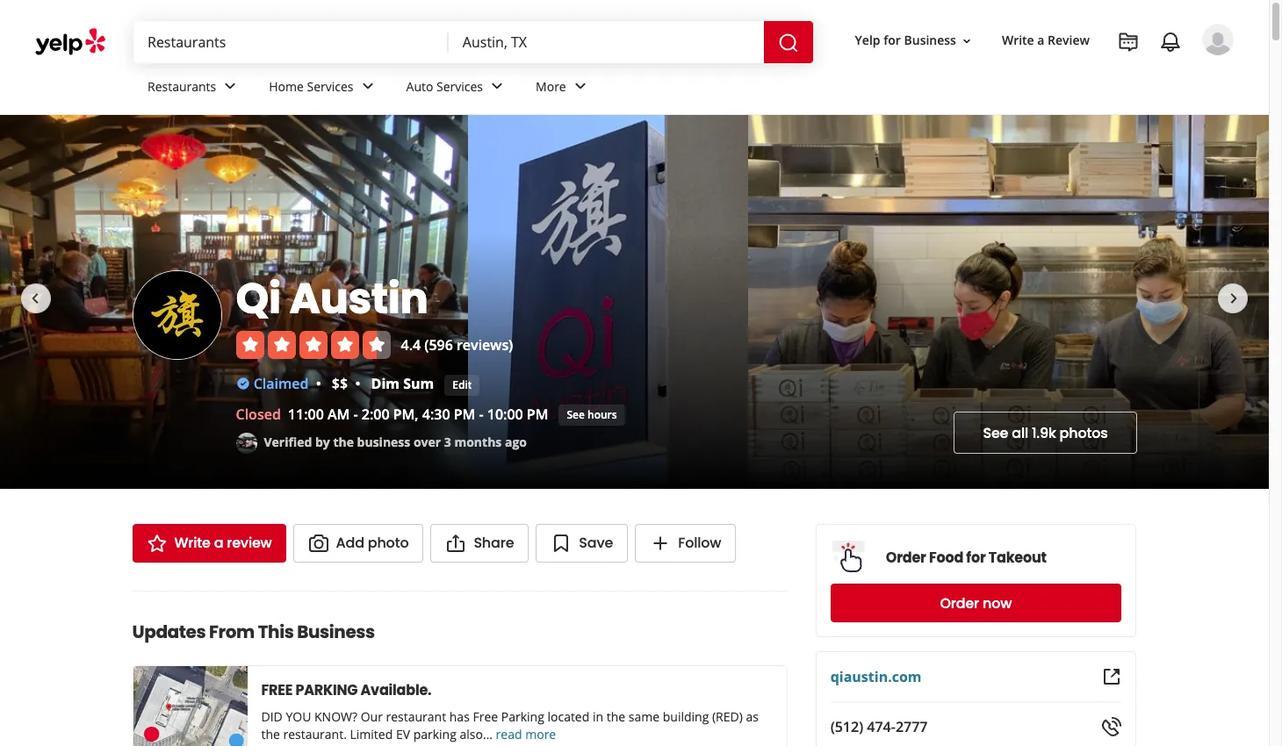 Task type: locate. For each thing, give the bounding box(es) containing it.
write inside user actions element
[[1002, 32, 1035, 49]]

2 photo of qi austin - austin, tx, us. image from the left
[[749, 115, 1270, 489]]

1 vertical spatial the
[[607, 709, 626, 726]]

24 chevron down v2 image inside more link
[[570, 76, 591, 97]]

24 chevron down v2 image inside auto services link
[[487, 76, 508, 97]]

0 horizontal spatial 24 chevron down v2 image
[[220, 76, 241, 97]]

0 vertical spatial the
[[333, 434, 354, 450]]

0 horizontal spatial 24 chevron down v2 image
[[487, 76, 508, 97]]

2:00
[[362, 405, 390, 424]]

1 horizontal spatial for
[[967, 548, 987, 568]]

a
[[1038, 32, 1045, 49], [214, 533, 223, 553]]

- left 10:00
[[479, 405, 484, 424]]

1 24 chevron down v2 image from the left
[[487, 76, 508, 97]]

ago
[[505, 434, 527, 450]]

verified by the business over 3 months ago
[[264, 434, 527, 450]]

free
[[473, 709, 498, 726]]

0 vertical spatial order
[[887, 548, 927, 568]]

updates
[[132, 620, 206, 645]]

more
[[536, 78, 566, 95]]

am
[[328, 405, 350, 424]]

building
[[663, 709, 709, 726]]

1 vertical spatial write
[[174, 533, 211, 553]]

0 vertical spatial for
[[884, 32, 901, 49]]

1 horizontal spatial none field
[[463, 33, 750, 52]]

for right yelp
[[884, 32, 901, 49]]

home services
[[269, 78, 354, 95]]

takeout
[[989, 548, 1048, 568]]

write
[[1002, 32, 1035, 49], [174, 533, 211, 553]]

1 horizontal spatial 24 chevron down v2 image
[[570, 76, 591, 97]]

services inside auto services link
[[437, 78, 483, 95]]

1 horizontal spatial order
[[941, 593, 980, 614]]

pm,
[[393, 405, 419, 424]]

updates from this business element
[[104, 591, 788, 747]]

free parking available.
[[261, 681, 432, 701]]

2 24 chevron down v2 image from the left
[[570, 76, 591, 97]]

Near text field
[[463, 33, 750, 52]]

1 services from the left
[[307, 78, 354, 95]]

this
[[258, 620, 294, 645]]

save
[[579, 533, 613, 553]]

24 chevron down v2 image inside home services link
[[357, 76, 378, 97]]

did you know? our restaurant has free parking located in the same building (red) as the restaurant. limited ev parking also…
[[261, 709, 759, 743]]

0 horizontal spatial see
[[567, 407, 585, 422]]

hours
[[588, 407, 617, 422]]

edit
[[453, 377, 472, 392]]

business categories element
[[134, 63, 1234, 114]]

see left hours
[[567, 407, 585, 422]]

Find text field
[[148, 33, 435, 52]]

dim sum
[[371, 374, 434, 393]]

order now
[[941, 593, 1013, 614]]

2 vertical spatial the
[[261, 727, 280, 743]]

0 horizontal spatial a
[[214, 533, 223, 553]]

sum
[[403, 374, 434, 393]]

photo of qi austin - austin, tx, us. image
[[0, 115, 468, 489], [749, 115, 1270, 489]]

0 horizontal spatial pm
[[454, 405, 476, 424]]

24 chevron down v2 image inside restaurants link
[[220, 76, 241, 97]]

0 horizontal spatial for
[[884, 32, 901, 49]]

0 vertical spatial write
[[1002, 32, 1035, 49]]

order left food
[[887, 548, 927, 568]]

in
[[593, 709, 604, 726]]

business
[[357, 434, 411, 450]]

pm right 4:30
[[454, 405, 476, 424]]

24 chevron down v2 image right auto services
[[487, 76, 508, 97]]

see left all
[[984, 423, 1009, 443]]

2 services from the left
[[437, 78, 483, 95]]

services
[[307, 78, 354, 95], [437, 78, 483, 95]]

0 horizontal spatial none field
[[148, 33, 435, 52]]

services right home
[[307, 78, 354, 95]]

24 chevron down v2 image
[[220, 76, 241, 97], [357, 76, 378, 97]]

0 horizontal spatial -
[[354, 405, 358, 424]]

add photo link
[[293, 524, 424, 563]]

photos
[[1060, 423, 1108, 443]]

more
[[526, 727, 556, 743]]

did
[[261, 709, 283, 726]]

1 vertical spatial see
[[984, 423, 1009, 443]]

write a review link
[[132, 524, 286, 563]]

- right am
[[354, 405, 358, 424]]

order inside order now 'link'
[[941, 593, 980, 614]]

24 chevron down v2 image right more
[[570, 76, 591, 97]]

None search field
[[134, 21, 817, 63]]

order left now
[[941, 593, 980, 614]]

yelp
[[855, 32, 881, 49]]

1 vertical spatial business
[[297, 620, 375, 645]]

1 - from the left
[[354, 405, 358, 424]]

(596 reviews) link
[[425, 335, 513, 355]]

free parking available. image
[[133, 667, 247, 747]]

the right the by
[[333, 434, 354, 450]]

dim sum link
[[371, 374, 434, 393]]

none field up home
[[148, 33, 435, 52]]

24 chevron down v2 image right restaurants
[[220, 76, 241, 97]]

1 24 chevron down v2 image from the left
[[220, 76, 241, 97]]

2 24 chevron down v2 image from the left
[[357, 76, 378, 97]]

1 vertical spatial order
[[941, 593, 980, 614]]

0 horizontal spatial business
[[297, 620, 375, 645]]

None field
[[148, 33, 435, 52], [463, 33, 750, 52]]

pm right 10:00
[[527, 405, 549, 424]]

none field near
[[463, 33, 750, 52]]

services right auto
[[437, 78, 483, 95]]

24 external link v2 image
[[1101, 667, 1122, 688]]

2 - from the left
[[479, 405, 484, 424]]

1 horizontal spatial a
[[1038, 32, 1045, 49]]

from
[[209, 620, 255, 645]]

austin
[[289, 269, 428, 328]]

1 horizontal spatial -
[[479, 405, 484, 424]]

1 horizontal spatial 24 chevron down v2 image
[[357, 76, 378, 97]]

see
[[567, 407, 585, 422], [984, 423, 1009, 443]]

order
[[887, 548, 927, 568], [941, 593, 980, 614]]

write for write a review
[[1002, 32, 1035, 49]]

1 horizontal spatial see
[[984, 423, 1009, 443]]

the
[[333, 434, 354, 450], [607, 709, 626, 726], [261, 727, 280, 743]]

4.4 (596 reviews)
[[401, 335, 513, 355]]

1 horizontal spatial write
[[1002, 32, 1035, 49]]

0 vertical spatial business
[[904, 32, 957, 49]]

0 horizontal spatial order
[[887, 548, 927, 568]]

by
[[315, 434, 330, 450]]

pm
[[454, 405, 476, 424], [527, 405, 549, 424]]

0 horizontal spatial services
[[307, 78, 354, 95]]

the down 'did'
[[261, 727, 280, 743]]

add
[[336, 533, 364, 553]]

order for order food for takeout
[[887, 548, 927, 568]]

474-
[[868, 718, 896, 737]]

0 vertical spatial a
[[1038, 32, 1045, 49]]

restaurants link
[[134, 63, 255, 114]]

over
[[414, 434, 441, 450]]

0 horizontal spatial write
[[174, 533, 211, 553]]

-
[[354, 405, 358, 424], [479, 405, 484, 424]]

2 none field from the left
[[463, 33, 750, 52]]

1.9k
[[1032, 423, 1057, 443]]

verified
[[264, 434, 312, 450]]

write right 24 star v2 icon
[[174, 533, 211, 553]]

business
[[904, 32, 957, 49], [297, 620, 375, 645]]

11:00
[[288, 405, 324, 424]]

home
[[269, 78, 304, 95]]

1 horizontal spatial photo of qi austin - austin, tx, us. image
[[749, 115, 1270, 489]]

services inside home services link
[[307, 78, 354, 95]]

24 chevron down v2 image
[[487, 76, 508, 97], [570, 76, 591, 97]]

write a review link
[[995, 25, 1097, 57]]

for inside button
[[884, 32, 901, 49]]

24 chevron down v2 image left auto
[[357, 76, 378, 97]]

the right in
[[607, 709, 626, 726]]

1 none field from the left
[[148, 33, 435, 52]]

24 share v2 image
[[446, 533, 467, 554]]

24 star v2 image
[[146, 533, 167, 554]]

write for write a review
[[174, 533, 211, 553]]

services for auto services
[[437, 78, 483, 95]]

business up parking
[[297, 620, 375, 645]]

1 vertical spatial a
[[214, 533, 223, 553]]

none field up more link
[[463, 33, 750, 52]]

10:00
[[487, 405, 523, 424]]

add photo
[[336, 533, 409, 553]]

0 vertical spatial see
[[567, 407, 585, 422]]

more link
[[522, 63, 605, 114]]

1 horizontal spatial business
[[904, 32, 957, 49]]

for right food
[[967, 548, 987, 568]]

review
[[227, 533, 272, 553]]

months
[[455, 434, 502, 450]]

qi
[[236, 269, 281, 328]]

as
[[746, 709, 759, 726]]

business left 16 chevron down v2 icon
[[904, 32, 957, 49]]

parking
[[413, 727, 457, 743]]

food
[[930, 548, 964, 568]]

1 horizontal spatial services
[[437, 78, 483, 95]]

write left review
[[1002, 32, 1035, 49]]

1 horizontal spatial pm
[[527, 405, 549, 424]]

a for review
[[1038, 32, 1045, 49]]

read more
[[496, 727, 556, 743]]

$$
[[332, 374, 348, 393]]

0 horizontal spatial photo of qi austin - austin, tx, us. image
[[0, 115, 468, 489]]

notifications image
[[1161, 32, 1182, 53]]

jeremy m. image
[[1203, 24, 1234, 55]]

review
[[1048, 32, 1090, 49]]



Task type: vqa. For each thing, say whether or not it's contained in the screenshot.
With
no



Task type: describe. For each thing, give the bounding box(es) containing it.
16 chevron down v2 image
[[960, 34, 974, 48]]

none field find
[[148, 33, 435, 52]]

our
[[361, 709, 383, 726]]

see for see hours
[[567, 407, 585, 422]]

1 photo of qi austin - austin, tx, us. image from the left
[[0, 115, 468, 489]]

has
[[450, 709, 470, 726]]

a for review
[[214, 533, 223, 553]]

see hours
[[567, 407, 617, 422]]

you
[[286, 709, 311, 726]]

now
[[984, 593, 1013, 614]]

0 horizontal spatial the
[[261, 727, 280, 743]]

2 horizontal spatial the
[[607, 709, 626, 726]]

24 camera v2 image
[[308, 533, 329, 554]]

previous image
[[25, 288, 46, 309]]

edit button
[[445, 375, 480, 396]]

24 chevron down v2 image for restaurants
[[220, 76, 241, 97]]

share button
[[431, 524, 529, 563]]

2777
[[896, 718, 929, 737]]

claimed
[[254, 374, 309, 393]]

user actions element
[[841, 22, 1259, 130]]

see for see all 1.9k photos
[[984, 423, 1009, 443]]

24 phone v2 image
[[1101, 717, 1122, 738]]

order for order now
[[941, 593, 980, 614]]

24 add v2 image
[[650, 533, 671, 554]]

(512) 474-2777
[[831, 718, 929, 737]]

(red)
[[712, 709, 743, 726]]

home services link
[[255, 63, 392, 114]]

24 chevron down v2 image for home services
[[357, 76, 378, 97]]

same
[[629, 709, 660, 726]]

auto
[[406, 78, 433, 95]]

updates from this business
[[132, 620, 375, 645]]

qiaustin.com link
[[831, 668, 923, 687]]

1 horizontal spatial the
[[333, 434, 354, 450]]

save button
[[536, 524, 628, 563]]

dim
[[371, 374, 400, 393]]

auto services
[[406, 78, 483, 95]]

limited
[[350, 727, 393, 743]]

follow button
[[635, 524, 736, 563]]

follow
[[678, 533, 722, 553]]

write a review
[[1002, 32, 1090, 49]]

24 save outline v2 image
[[551, 533, 572, 554]]

photo
[[368, 533, 409, 553]]

closed
[[236, 405, 281, 424]]

available.
[[361, 681, 432, 701]]

restaurant.
[[283, 727, 347, 743]]

closed 11:00 am - 2:00 pm, 4:30 pm - 10:00 pm
[[236, 405, 549, 424]]

reviews)
[[457, 335, 513, 355]]

photo of qi austin - austin, tx, us. view from the patio image
[[468, 115, 749, 489]]

(596
[[425, 335, 453, 355]]

auto services link
[[392, 63, 522, 114]]

order food for takeout
[[887, 548, 1048, 568]]

order now link
[[831, 584, 1122, 623]]

24 chevron down v2 image for more
[[570, 76, 591, 97]]

next image
[[1224, 288, 1245, 309]]

1 vertical spatial for
[[967, 548, 987, 568]]

located
[[548, 709, 590, 726]]

4:30
[[422, 405, 450, 424]]

search image
[[778, 32, 799, 53]]

4.4 star rating image
[[236, 331, 391, 359]]

restaurant
[[386, 709, 446, 726]]

business inside updates from this business element
[[297, 620, 375, 645]]

projects image
[[1118, 32, 1139, 53]]

qiaustin.com
[[831, 668, 923, 687]]

16 claim filled v2 image
[[236, 377, 250, 391]]

see hours link
[[559, 405, 625, 426]]

read
[[496, 727, 522, 743]]

parking
[[501, 709, 545, 726]]

services for home services
[[307, 78, 354, 95]]

restaurants
[[148, 78, 216, 95]]

know?
[[315, 709, 358, 726]]

2 pm from the left
[[527, 405, 549, 424]]

24 chevron down v2 image for auto services
[[487, 76, 508, 97]]

parking
[[296, 681, 358, 701]]

see all 1.9k photos link
[[955, 412, 1137, 454]]

yelp for business
[[855, 32, 957, 49]]

yelp for business button
[[848, 25, 981, 57]]

also…
[[460, 727, 493, 743]]

ev
[[396, 727, 410, 743]]

qi austin
[[236, 269, 428, 328]]

all
[[1012, 423, 1029, 443]]

see all 1.9k photos
[[984, 423, 1108, 443]]

write a review
[[174, 533, 272, 553]]

business inside yelp for business button
[[904, 32, 957, 49]]

(512)
[[831, 718, 864, 737]]

1 pm from the left
[[454, 405, 476, 424]]

3
[[444, 434, 451, 450]]



